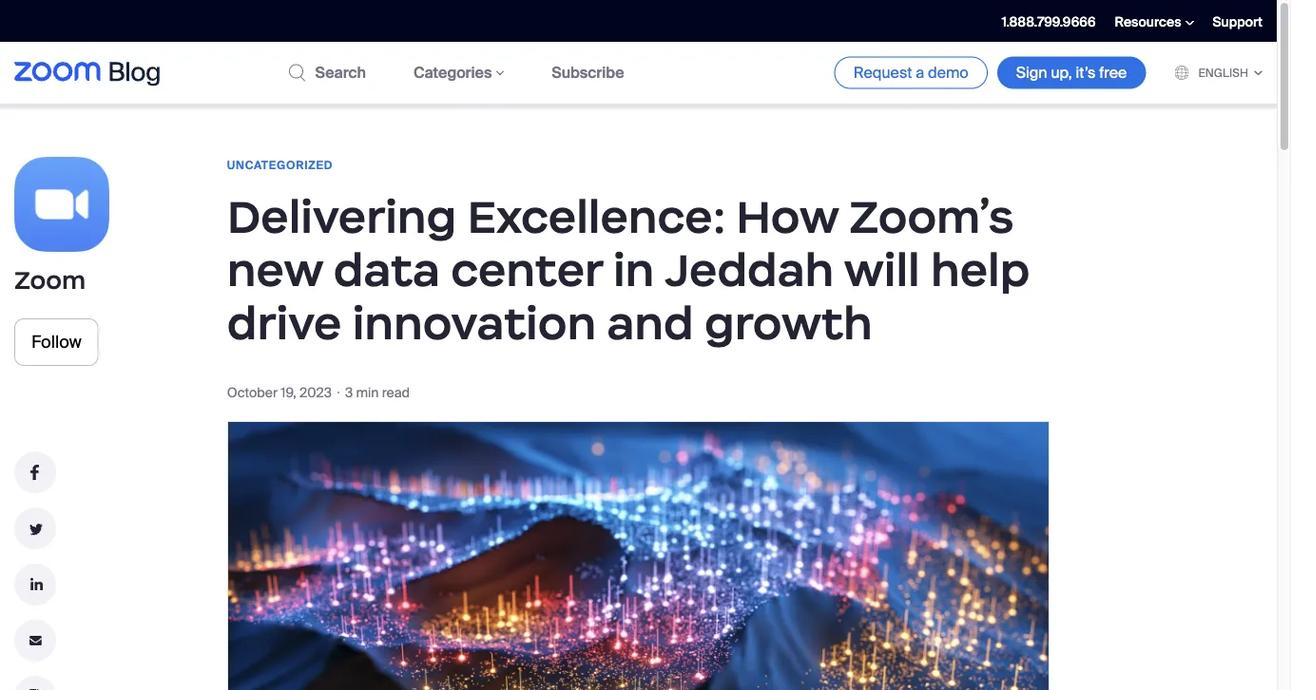 Task type: vqa. For each thing, say whether or not it's contained in the screenshot.
the want
no



Task type: locate. For each thing, give the bounding box(es) containing it.
free
[[1100, 63, 1128, 83]]

up,
[[1051, 63, 1073, 83]]

a
[[916, 63, 925, 83]]

share to email image
[[14, 620, 56, 662]]

share to linkedin image
[[14, 564, 56, 606]]

delivering excellence: how zoom's new data center in jeddah will help drive innovation and growth
[[227, 188, 1030, 351]]

english
[[1199, 65, 1249, 80]]

sign up, it's free link
[[998, 56, 1147, 89]]

zoom link
[[14, 265, 86, 296]]

3 min read
[[345, 384, 410, 401]]

center
[[451, 242, 603, 298]]

categories button
[[414, 63, 504, 83]]

it's
[[1076, 63, 1096, 83]]

help
[[931, 242, 1030, 298]]

categories
[[414, 63, 492, 83]]

search
[[315, 63, 366, 83]]

request a demo
[[854, 63, 969, 83]]

sign
[[1017, 63, 1048, 83]]

1.888.799.9666 link
[[1002, 13, 1096, 31]]

october
[[227, 384, 278, 401]]

follow link
[[14, 319, 99, 366]]

19,
[[281, 384, 297, 401]]

will
[[844, 242, 920, 298]]

how
[[736, 188, 839, 245]]

support link
[[1213, 13, 1263, 31]]



Task type: describe. For each thing, give the bounding box(es) containing it.
uncategorized link
[[227, 158, 333, 173]]

data
[[334, 242, 440, 298]]

support
[[1213, 13, 1263, 31]]

3
[[345, 384, 353, 401]]

excellence:
[[468, 188, 726, 245]]

english button
[[1175, 65, 1263, 80]]

drive
[[227, 295, 342, 351]]

read
[[382, 384, 410, 401]]

zoom
[[14, 265, 86, 296]]

delivering excellence: how zoom's new data center in jeddah will help drive innovation and growth image
[[227, 421, 1050, 691]]

subscribe link
[[552, 63, 624, 83]]

zoom image
[[14, 157, 109, 252]]

1.888.799.9666
[[1002, 13, 1096, 31]]

subscribe
[[552, 63, 624, 83]]

innovation
[[353, 295, 597, 351]]

new
[[227, 242, 323, 298]]

demo
[[928, 63, 969, 83]]

zoom's
[[850, 188, 1014, 245]]

growth
[[705, 295, 873, 351]]

resources button
[[1115, 13, 1194, 31]]

2023
[[300, 384, 332, 401]]

jeddah
[[664, 242, 835, 298]]

request
[[854, 63, 913, 83]]

delivering
[[227, 188, 457, 245]]

search link
[[289, 63, 366, 83]]

sign up, it's free
[[1017, 63, 1128, 83]]

min
[[356, 384, 379, 401]]

and
[[607, 295, 694, 351]]

in
[[613, 242, 655, 298]]

follow
[[31, 331, 81, 353]]

request a demo link
[[835, 56, 988, 89]]

uncategorized
[[227, 158, 333, 173]]

resources
[[1115, 13, 1182, 31]]

share to facebook image
[[14, 452, 56, 494]]

october 19, 2023
[[227, 384, 332, 401]]

share to twitter image
[[14, 508, 56, 550]]



